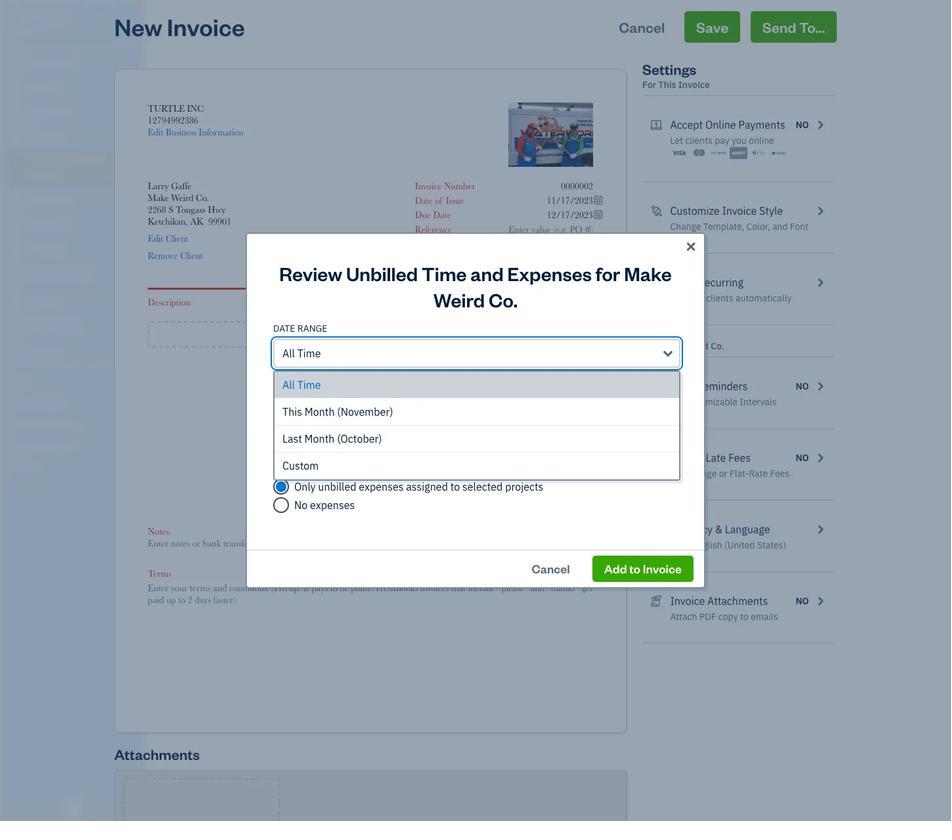Task type: vqa. For each thing, say whether or not it's contained in the screenshot.
report.
no



Task type: locate. For each thing, give the bounding box(es) containing it.
a
[[376, 326, 383, 342], [458, 383, 462, 394], [463, 484, 467, 495]]

cancel inside review unbilled time and expenses for make weird co. dialog
[[532, 561, 570, 576]]

1 horizontal spatial and
[[773, 221, 788, 233]]

dashboard image
[[9, 57, 24, 70]]

automatically
[[736, 292, 792, 304]]

1 vertical spatial and
[[471, 261, 504, 286]]

make inside review unbilled time and expenses for make weird co.
[[624, 261, 672, 286]]

weird up date range field
[[434, 287, 485, 312]]

request a deposit button
[[431, 484, 498, 496]]

$0.00 inside 1 project selected enrollment day unbilled amount: $0.00, expenses: $0.00
[[448, 430, 473, 442]]

attach pdf copy to emails
[[671, 611, 778, 623]]

choose projects
[[273, 378, 356, 390]]

payment image
[[9, 194, 24, 207]]

3 0.00 from the top
[[577, 423, 593, 434]]

send left to...
[[763, 18, 797, 36]]

2 for from the top
[[643, 340, 657, 352]]

all inside date range field
[[283, 347, 295, 360]]

expense image
[[9, 219, 24, 232]]

and left expenses
[[471, 261, 504, 286]]

0 vertical spatial chevronright image
[[815, 117, 827, 133]]

date range
[[273, 323, 328, 335]]

$0.00 down "this month (november)" option
[[448, 430, 473, 442]]

rate up date range field
[[444, 297, 462, 308]]

2 chevronright image from the top
[[815, 275, 827, 290]]

month for (october)
[[305, 432, 335, 446]]

all inside option
[[283, 379, 295, 392]]

bill
[[671, 292, 684, 304]]

1 horizontal spatial fees
[[771, 468, 790, 480]]

freshbooks image
[[62, 800, 83, 816]]

send to... button
[[751, 11, 837, 43]]

attachments
[[708, 595, 768, 608], [114, 746, 200, 764]]

1 vertical spatial edit
[[148, 233, 163, 244]]

turtle inc 12794992386 edit business information
[[148, 103, 244, 137]]

expenses
[[359, 480, 404, 494], [310, 499, 355, 512]]

0 horizontal spatial expenses
[[310, 499, 355, 512]]

chevronright image for fees
[[815, 450, 827, 466]]

charge
[[671, 452, 704, 465]]

1 vertical spatial month
[[305, 432, 335, 446]]

0 vertical spatial 0.00
[[577, 371, 593, 382]]

due left (
[[456, 473, 472, 483]]

1 vertical spatial chevronright image
[[815, 450, 827, 466]]

1 month from the top
[[305, 406, 335, 419]]

a inside amount due ( usd ) request a deposit
[[463, 484, 467, 495]]

date down date of issue
[[433, 210, 451, 220]]

0 vertical spatial time
[[422, 261, 467, 286]]

0 vertical spatial cancel button
[[607, 11, 677, 43]]

only unbilled expenses assigned to selected projects
[[294, 480, 544, 494]]

1 vertical spatial fees
[[771, 468, 790, 480]]

Enter an Invoice # text field
[[561, 181, 593, 191]]

close image
[[685, 239, 698, 255]]

and inside review unbilled time and expenses for make weird co.
[[471, 261, 504, 286]]

2 no from the top
[[796, 381, 809, 392]]

1 horizontal spatial expenses
[[359, 480, 404, 494]]

list box
[[275, 372, 680, 480]]

review unbilled time and expenses for make weird co.
[[280, 261, 672, 312]]

all up 1
[[283, 379, 295, 392]]

time inside date range field
[[297, 347, 321, 360]]

late
[[706, 452, 726, 465]]

you
[[732, 135, 747, 147]]

0 vertical spatial cancel
[[619, 18, 665, 36]]

send inside button
[[763, 18, 797, 36]]

unbilled up add a line
[[346, 261, 418, 286]]

1 vertical spatial $0.00
[[448, 430, 473, 442]]

1 vertical spatial cancel button
[[520, 556, 582, 582]]

1 vertical spatial 0.00
[[577, 398, 593, 408]]

invoice attachments
[[671, 595, 768, 608]]

all time down date range
[[283, 347, 321, 360]]

1 vertical spatial unbilled
[[300, 430, 335, 442]]

2 vertical spatial a
[[463, 484, 467, 495]]

fees up the flat-
[[729, 452, 751, 465]]

4 no from the top
[[796, 595, 809, 607]]

inc inside turtle inc 12794992386 edit business information
[[187, 103, 204, 114]]

1 vertical spatial all time
[[283, 379, 321, 392]]

weird down gaffe
[[171, 193, 194, 203]]

turtle for turtle inc 12794992386 edit business information
[[148, 103, 185, 114]]

send
[[763, 18, 797, 36], [671, 380, 695, 393]]

choose up only
[[273, 463, 309, 475]]

bank image
[[770, 147, 788, 160]]

0 horizontal spatial this
[[283, 406, 302, 419]]

2 month from the top
[[305, 432, 335, 446]]

2 choose from the top
[[273, 463, 309, 475]]

subtotal add a discount tax
[[440, 371, 498, 408]]

recurring
[[698, 276, 744, 289]]

(
[[474, 473, 477, 483]]

inc inside turtle inc owner
[[51, 12, 69, 25]]

1 vertical spatial to
[[630, 561, 641, 576]]

2 all time from the top
[[283, 379, 321, 392]]

line
[[386, 326, 411, 342]]

unbilled down the enrollment
[[300, 430, 335, 442]]

1 vertical spatial co.
[[489, 287, 518, 312]]

$0.00 up expenses
[[567, 243, 593, 256]]

2 vertical spatial co.
[[711, 340, 725, 352]]

2 horizontal spatial add
[[604, 561, 627, 576]]

accept
[[671, 118, 703, 131]]

time inside option
[[297, 379, 321, 392]]

4 chevronright image from the top
[[815, 522, 827, 538]]

invoice
[[167, 11, 245, 42], [679, 79, 710, 91], [415, 181, 442, 191], [723, 204, 757, 218], [643, 561, 682, 576], [671, 595, 705, 608]]

0 vertical spatial due
[[415, 210, 431, 220]]

for up latereminders image on the top of the page
[[643, 340, 657, 352]]

this up last
[[283, 406, 302, 419]]

1 horizontal spatial inc
[[187, 103, 204, 114]]

and
[[773, 221, 788, 233], [471, 261, 504, 286]]

issue
[[446, 195, 464, 206]]

1 horizontal spatial weird
[[434, 287, 485, 312]]

2 horizontal spatial to
[[741, 611, 749, 623]]

send for send to...
[[763, 18, 797, 36]]

0 horizontal spatial unbilled
[[300, 430, 335, 442]]

1 vertical spatial cancel
[[532, 561, 570, 576]]

turtle up 12794992386
[[148, 103, 185, 114]]

list box containing all time
[[275, 372, 680, 480]]

weird
[[171, 193, 194, 203], [434, 287, 485, 312], [684, 340, 709, 352]]

all
[[283, 347, 295, 360], [283, 379, 295, 392]]

this down settings at the right top of page
[[659, 79, 677, 91]]

team members image
[[10, 398, 141, 409]]

last month (october)
[[283, 432, 382, 446]]

&
[[716, 523, 723, 536]]

DATE RANGE field
[[273, 339, 681, 368]]

for down settings at the right top of page
[[643, 79, 657, 91]]

0 horizontal spatial send
[[671, 380, 695, 393]]

remove client button
[[148, 250, 203, 262]]

0 horizontal spatial turtle
[[11, 12, 48, 25]]

ketchikan,
[[148, 216, 188, 227]]

0 vertical spatial and
[[773, 221, 788, 233]]

edit down 12794992386
[[148, 127, 163, 137]]

1 vertical spatial all
[[283, 379, 295, 392]]

discount
[[465, 383, 498, 394]]

0 vertical spatial a
[[376, 326, 383, 342]]

edit up remove
[[148, 233, 163, 244]]

time up 'project'
[[297, 379, 321, 392]]

rate right 'or'
[[749, 468, 768, 480]]

turtle
[[11, 12, 48, 25], [148, 103, 185, 114]]

co. up the tongass
[[196, 193, 209, 203]]

send reminders
[[671, 380, 748, 393]]

at customizable intervals
[[671, 396, 777, 408]]

0 vertical spatial co.
[[196, 193, 209, 203]]

0 vertical spatial all
[[283, 347, 295, 360]]

enrollment
[[300, 416, 352, 429]]

0 vertical spatial attachments
[[708, 595, 768, 608]]

project image
[[9, 244, 24, 257]]

co. down expenses
[[489, 287, 518, 312]]

co.
[[196, 193, 209, 203], [489, 287, 518, 312], [711, 340, 725, 352]]

2 horizontal spatial co.
[[711, 340, 725, 352]]

paintbrush image
[[651, 203, 663, 219]]

1 horizontal spatial this
[[659, 79, 677, 91]]

0 vertical spatial choose
[[273, 378, 309, 390]]

language
[[725, 523, 771, 536]]

clients
[[686, 135, 713, 147], [707, 292, 734, 304]]

2 chevronright image from the top
[[815, 450, 827, 466]]

0 horizontal spatial attachments
[[114, 746, 200, 764]]

1 for from the top
[[643, 79, 657, 91]]

choose up 1
[[273, 378, 309, 390]]

0 horizontal spatial cancel button
[[520, 556, 582, 582]]

time down range at the left top of the page
[[297, 347, 321, 360]]

0 vertical spatial all time
[[283, 347, 321, 360]]

1 vertical spatial client
[[180, 250, 203, 261]]

states)
[[758, 540, 787, 551]]

cancel for add to invoice
[[532, 561, 570, 576]]

0 horizontal spatial to
[[451, 480, 460, 494]]

customize invoice style
[[671, 204, 783, 218]]

customizable
[[682, 396, 738, 408]]

items and services image
[[10, 419, 141, 430]]

date left of
[[415, 195, 433, 206]]

1 horizontal spatial co.
[[489, 287, 518, 312]]

1 edit from the top
[[148, 127, 163, 137]]

chevronright image for no
[[815, 379, 827, 394]]

1 vertical spatial due
[[456, 473, 472, 483]]

cancel button
[[607, 11, 677, 43], [520, 556, 582, 582]]

0 vertical spatial expenses
[[359, 480, 404, 494]]

turtle inside turtle inc owner
[[11, 12, 48, 25]]

0 horizontal spatial fees
[[729, 452, 751, 465]]

1 horizontal spatial add
[[440, 383, 456, 394]]

0 vertical spatial unbilled
[[346, 261, 418, 286]]

and down style
[[773, 221, 788, 233]]

1 vertical spatial add
[[440, 383, 456, 394]]

1 vertical spatial expenses
[[310, 499, 355, 512]]

fees right the flat-
[[771, 468, 790, 480]]

month down the enrollment
[[305, 432, 335, 446]]

time down reference
[[422, 261, 467, 286]]

0 vertical spatial edit
[[148, 127, 163, 137]]

1 vertical spatial inc
[[187, 103, 204, 114]]

1 horizontal spatial due
[[456, 473, 472, 483]]

list box inside review unbilled time and expenses for make weird co. dialog
[[275, 372, 680, 480]]

mastercard image
[[691, 147, 708, 160]]

1 vertical spatial this
[[283, 406, 302, 419]]

to inside choose expenses option group
[[451, 480, 460, 494]]

client
[[166, 233, 188, 244], [180, 250, 203, 261]]

make inside larry gaffe make weird co. 2268 s tongass hwy ketchikan, ak  99901 edit client remove client
[[148, 193, 169, 203]]

1 no from the top
[[796, 119, 809, 131]]

0 vertical spatial this
[[659, 79, 677, 91]]

2 vertical spatial $0.00
[[573, 473, 593, 483]]

3 no from the top
[[796, 452, 809, 464]]

0 vertical spatial for
[[643, 79, 657, 91]]

0 vertical spatial to
[[451, 480, 460, 494]]

0 horizontal spatial add
[[348, 326, 373, 342]]

for
[[643, 79, 657, 91], [643, 340, 657, 352]]

change
[[671, 221, 702, 233]]

chart image
[[9, 319, 24, 332]]

1 vertical spatial rate
[[749, 468, 768, 480]]

1 vertical spatial choose
[[273, 463, 309, 475]]

1 chevronright image from the top
[[815, 117, 827, 133]]

chevronright image
[[815, 117, 827, 133], [815, 450, 827, 466], [815, 593, 827, 609]]

chevronright image
[[815, 203, 827, 219], [815, 275, 827, 290], [815, 379, 827, 394], [815, 522, 827, 538]]

expenses down the unbilled
[[310, 499, 355, 512]]

add inside review unbilled time and expenses for make weird co. dialog
[[604, 561, 627, 576]]

1 horizontal spatial cancel
[[619, 18, 665, 36]]

pay
[[715, 135, 730, 147]]

plus image
[[330, 328, 345, 341]]

to
[[451, 480, 460, 494], [630, 561, 641, 576], [741, 611, 749, 623]]

1 horizontal spatial to
[[630, 561, 641, 576]]

due up reference
[[415, 210, 431, 220]]

0 horizontal spatial co.
[[196, 193, 209, 203]]

month down the choose projects
[[305, 406, 335, 419]]

1 horizontal spatial rate
[[749, 468, 768, 480]]

turtle up owner
[[11, 12, 48, 25]]

reminders
[[697, 380, 748, 393]]

settings image
[[10, 461, 141, 472]]

make recurring
[[671, 276, 744, 289]]

1 vertical spatial turtle
[[148, 103, 185, 114]]

$0.00 right the 'projects'
[[573, 473, 593, 483]]

2 vertical spatial time
[[297, 379, 321, 392]]

larry
[[148, 181, 169, 191]]

invoice image
[[9, 132, 24, 145]]

apps image
[[10, 377, 141, 388]]

add for add a line
[[348, 326, 373, 342]]

no for accept online payments
[[796, 119, 809, 131]]

no for invoice attachments
[[796, 595, 809, 607]]

pdf
[[700, 611, 717, 623]]

edit
[[148, 127, 163, 137], [148, 233, 163, 244]]

0 vertical spatial add
[[348, 326, 373, 342]]

1 vertical spatial weird
[[434, 287, 485, 312]]

1 horizontal spatial a
[[458, 383, 462, 394]]

2 vertical spatial add
[[604, 561, 627, 576]]

0 vertical spatial send
[[763, 18, 797, 36]]

0 vertical spatial turtle
[[11, 12, 48, 25]]

1 vertical spatial send
[[671, 380, 695, 393]]

turtle inside turtle inc 12794992386 edit business information
[[148, 103, 185, 114]]

0 vertical spatial weird
[[171, 193, 194, 203]]

3 chevronright image from the top
[[815, 379, 827, 394]]

2 vertical spatial chevronright image
[[815, 593, 827, 609]]

time for list box containing all time
[[297, 379, 321, 392]]

for inside settings for this invoice
[[643, 79, 657, 91]]

1 horizontal spatial send
[[763, 18, 797, 36]]

this
[[659, 79, 677, 91], [283, 406, 302, 419]]

last month (october) option
[[275, 426, 680, 453]]

0 vertical spatial inc
[[51, 12, 69, 25]]

0 vertical spatial month
[[305, 406, 335, 419]]

1 all from the top
[[283, 347, 295, 360]]

online
[[749, 135, 775, 147]]

1 project selected enrollment day unbilled amount: $0.00, expenses: $0.00
[[277, 398, 473, 442]]

1 all time from the top
[[283, 347, 321, 360]]

weird up send reminders
[[684, 340, 709, 352]]

2 all from the top
[[283, 379, 295, 392]]

choose for choose projects
[[273, 378, 309, 390]]

choose
[[273, 378, 309, 390], [273, 463, 309, 475]]

inc for turtle inc owner
[[51, 12, 69, 25]]

all time
[[283, 347, 321, 360], [283, 379, 321, 392]]

2 horizontal spatial a
[[463, 484, 467, 495]]

all time up 'project'
[[283, 379, 321, 392]]

0 horizontal spatial inc
[[51, 12, 69, 25]]

Terms text field
[[148, 582, 593, 606]]

add a discount button
[[440, 383, 498, 394]]

visa image
[[671, 147, 688, 160]]

client right remove
[[180, 250, 203, 261]]

clients down the accept at right top
[[686, 135, 713, 147]]

all down date
[[283, 347, 295, 360]]

time for date range field
[[297, 347, 321, 360]]

due
[[415, 210, 431, 220], [456, 473, 472, 483]]

send up the at
[[671, 380, 695, 393]]

1 horizontal spatial turtle
[[148, 103, 185, 114]]

unbilled
[[346, 261, 418, 286], [300, 430, 335, 442]]

2 edit from the top
[[148, 233, 163, 244]]

estimate image
[[9, 107, 24, 120]]

1 vertical spatial time
[[297, 347, 321, 360]]

1 choose from the top
[[273, 378, 309, 390]]

review unbilled time and expenses for make weird co. dialog
[[0, 217, 952, 605]]

attach
[[671, 611, 698, 623]]

co. up reminders
[[711, 340, 725, 352]]

apple pay image
[[750, 147, 768, 160]]

chevronright image for currency & language
[[815, 522, 827, 538]]

expenses right the unbilled
[[359, 480, 404, 494]]

tax
[[484, 398, 498, 408]]

and for font
[[773, 221, 788, 233]]

change template, color, and font
[[671, 221, 809, 233]]

1 chevronright image from the top
[[815, 203, 827, 219]]

1 horizontal spatial cancel button
[[607, 11, 677, 43]]

choose inside option group
[[273, 463, 309, 475]]

invoices image
[[651, 593, 663, 609]]

number
[[444, 181, 476, 191]]

client up remove client button
[[166, 233, 188, 244]]

co. inside review unbilled time and expenses for make weird co.
[[489, 287, 518, 312]]

1 vertical spatial for
[[643, 340, 657, 352]]

subtotal
[[467, 371, 498, 382]]

clients down recurring in the top of the page
[[707, 292, 734, 304]]



Task type: describe. For each thing, give the bounding box(es) containing it.
all time inside option
[[283, 379, 321, 392]]

qty
[[513, 297, 528, 308]]

(october)
[[337, 432, 382, 446]]

new
[[114, 11, 162, 42]]

settings for this invoice
[[643, 60, 710, 91]]

money image
[[9, 294, 24, 307]]

a inside subtotal add a discount tax
[[458, 383, 462, 394]]

for
[[596, 261, 621, 286]]

flat-
[[730, 468, 749, 480]]

0 horizontal spatial rate
[[444, 297, 462, 308]]

no
[[294, 499, 308, 512]]

timer image
[[9, 269, 24, 282]]

0 vertical spatial client
[[166, 233, 188, 244]]

due inside amount due ( usd ) request a deposit
[[456, 473, 472, 483]]

choose expenses option group
[[273, 463, 681, 513]]

expenses:
[[404, 430, 446, 442]]

to inside button
[[630, 561, 641, 576]]

refresh image
[[651, 275, 663, 290]]

font
[[790, 221, 809, 233]]

range
[[298, 323, 328, 335]]

usd
[[477, 473, 496, 483]]

to...
[[800, 18, 825, 36]]

inc for turtle inc 12794992386 edit business information
[[187, 103, 204, 114]]

Notes text field
[[148, 538, 593, 549]]

expenses
[[508, 261, 592, 286]]

add inside subtotal add a discount tax
[[440, 383, 456, 394]]

american express image
[[730, 147, 748, 160]]

choose for choose expenses
[[273, 463, 309, 475]]

s
[[169, 204, 174, 215]]

all time inside date range field
[[283, 347, 321, 360]]

emails
[[751, 611, 778, 623]]

1 vertical spatial clients
[[707, 292, 734, 304]]

new invoice
[[114, 11, 245, 42]]

online
[[706, 118, 736, 131]]

gaffe
[[171, 181, 192, 191]]

turtle for turtle inc owner
[[11, 12, 48, 25]]

12794992386
[[148, 115, 198, 126]]

1 horizontal spatial attachments
[[708, 595, 768, 608]]

percentage
[[671, 468, 717, 480]]

review
[[280, 261, 342, 286]]

1
[[277, 398, 283, 409]]

date of issue
[[415, 195, 464, 206]]

deposit
[[469, 484, 498, 495]]

latefees image
[[651, 450, 663, 466]]

Issue date in MM/DD/YYYY format text field
[[508, 195, 604, 206]]

this inside option
[[283, 406, 302, 419]]

information
[[199, 127, 244, 137]]

0 vertical spatial $0.00
[[567, 243, 593, 256]]

template,
[[704, 221, 745, 233]]

selected
[[326, 398, 369, 409]]

2 0.00 from the top
[[577, 398, 593, 408]]

month for (november)
[[305, 406, 335, 419]]

(united
[[725, 540, 755, 551]]

send to...
[[763, 18, 825, 36]]

0 vertical spatial fees
[[729, 452, 751, 465]]

1 0.00 from the top
[[577, 371, 593, 382]]

report image
[[9, 344, 24, 357]]

remove
[[148, 250, 178, 261]]

selected
[[463, 480, 503, 494]]

projects
[[312, 378, 356, 390]]

assigned
[[406, 480, 448, 494]]

unbilled inside 1 project selected enrollment day unbilled amount: $0.00, expenses: $0.00
[[300, 430, 335, 442]]

only
[[294, 480, 316, 494]]

owner
[[11, 26, 35, 36]]

let clients pay you online
[[671, 135, 775, 147]]

chevronright image for make recurring
[[815, 275, 827, 290]]

hwy
[[208, 204, 226, 215]]

edit inside larry gaffe make weird co. 2268 s tongass hwy ketchikan, ak  99901 edit client remove client
[[148, 233, 163, 244]]

date
[[273, 323, 295, 335]]

edit client button
[[148, 233, 188, 244]]

amount:
[[337, 430, 372, 442]]

a inside button
[[376, 326, 383, 342]]

main element
[[0, 0, 177, 822]]

)
[[496, 473, 498, 483]]

expenses
[[312, 463, 356, 475]]

and for expenses
[[471, 261, 504, 286]]

client image
[[9, 82, 24, 95]]

Reference Number text field
[[497, 224, 593, 235]]

no for send reminders
[[796, 381, 809, 392]]

of
[[435, 195, 443, 206]]

reference
[[415, 224, 452, 235]]

discover image
[[710, 147, 728, 160]]

accept online payments
[[671, 118, 786, 131]]

(november)
[[337, 406, 393, 419]]

unbilled
[[318, 480, 357, 494]]

edit inside turtle inc 12794992386 edit business information
[[148, 127, 163, 137]]

no for charge late fees
[[796, 452, 809, 464]]

weird inside review unbilled time and expenses for make weird co.
[[434, 287, 485, 312]]

weird inside larry gaffe make weird co. 2268 s tongass hwy ketchikan, ak  99901 edit client remove client
[[171, 193, 194, 203]]

charge late fees
[[671, 452, 751, 465]]

project
[[285, 398, 324, 409]]

0 vertical spatial date
[[415, 195, 433, 206]]

0 vertical spatial clients
[[686, 135, 713, 147]]

for make weird co.
[[643, 340, 725, 352]]

save
[[697, 18, 729, 36]]

or
[[719, 468, 728, 480]]

english
[[693, 540, 723, 551]]

invoice inside button
[[643, 561, 682, 576]]

edit business information button
[[148, 126, 244, 138]]

bank connections image
[[10, 440, 141, 451]]

larry gaffe make weird co. 2268 s tongass hwy ketchikan, ak  99901 edit client remove client
[[148, 181, 231, 261]]

1 vertical spatial attachments
[[114, 746, 200, 764]]

add to invoice button
[[593, 556, 694, 582]]

2 horizontal spatial weird
[[684, 340, 709, 352]]

cancel button for save
[[607, 11, 677, 43]]

co. inside larry gaffe make weird co. 2268 s tongass hwy ketchikan, ak  99901 edit client remove client
[[196, 193, 209, 203]]

this month (november) option
[[275, 399, 680, 426]]

cancel for save
[[619, 18, 665, 36]]

latereminders image
[[651, 379, 663, 394]]

no expenses
[[294, 499, 355, 512]]

unbilled inside review unbilled time and expenses for make weird co.
[[346, 261, 418, 286]]

business
[[166, 127, 197, 137]]

settings
[[643, 60, 697, 78]]

day
[[355, 416, 373, 429]]

2 vertical spatial to
[[741, 611, 749, 623]]

due date
[[415, 210, 451, 220]]

choose expenses
[[273, 463, 356, 475]]

invoice inside settings for this invoice
[[679, 79, 710, 91]]

all time option
[[275, 372, 680, 399]]

projects
[[505, 480, 544, 494]]

99901
[[208, 216, 231, 227]]

this month (november)
[[283, 406, 393, 419]]

add for add to invoice
[[604, 561, 627, 576]]

this inside settings for this invoice
[[659, 79, 677, 91]]

add a line
[[348, 326, 411, 342]]

send for send reminders
[[671, 380, 695, 393]]

currency
[[671, 523, 713, 536]]

custom
[[283, 459, 319, 473]]

cancel button for add to invoice
[[520, 556, 582, 582]]

0 horizontal spatial due
[[415, 210, 431, 220]]

custom option
[[275, 453, 680, 480]]

last
[[283, 432, 302, 446]]

time inside review unbilled time and expenses for make weird co.
[[422, 261, 467, 286]]

invoice number
[[415, 181, 476, 191]]

usd, english (united states)
[[671, 540, 787, 551]]

3 chevronright image from the top
[[815, 593, 827, 609]]

intervals
[[740, 396, 777, 408]]

$0.00,
[[375, 430, 402, 442]]

onlinesales image
[[651, 117, 663, 133]]

chevronright image for customize invoice style
[[815, 203, 827, 219]]

amount due ( usd ) request a deposit
[[423, 473, 498, 495]]

1 vertical spatial date
[[433, 210, 451, 220]]

copy
[[719, 611, 738, 623]]

chevronright image for payments
[[815, 117, 827, 133]]

color,
[[747, 221, 771, 233]]

turtle inc owner
[[11, 12, 69, 36]]



